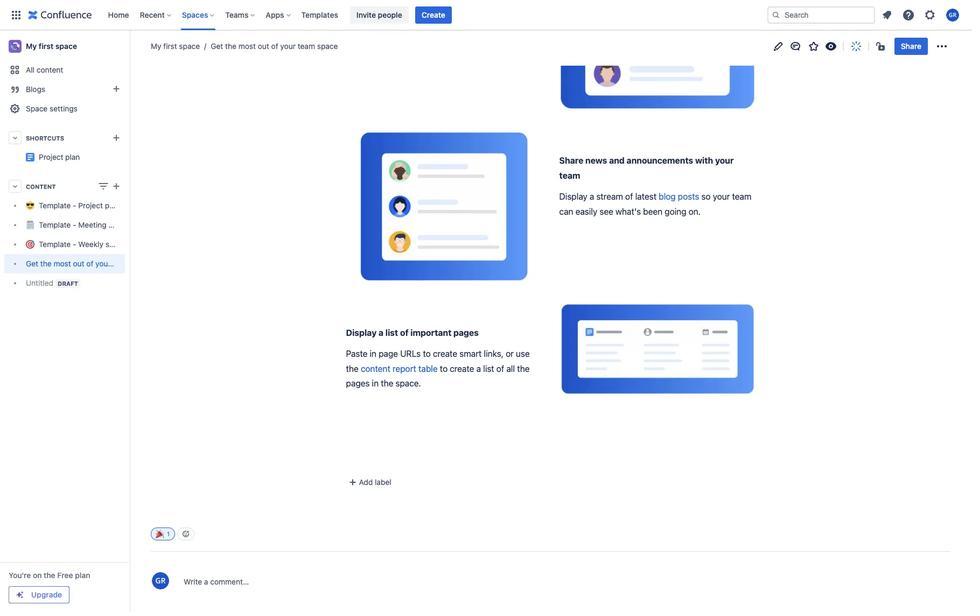 Task type: describe. For each thing, give the bounding box(es) containing it.
teams
[[225, 10, 249, 19]]

invite people button
[[350, 6, 409, 23]]

settings
[[50, 104, 77, 113]]

2 my first space from the left
[[151, 41, 200, 51]]

create link
[[415, 6, 452, 23]]

with inside the to display a short summary of a given confluence user's profile with their role, profile photo and contact details.
[[468, 28, 484, 38]]

content report table
[[361, 364, 438, 374]]

premium image
[[16, 591, 24, 599]]

page
[[379, 349, 398, 359]]

banner containing home
[[0, 0, 972, 30]]

space
[[26, 104, 48, 113]]

greg robinson image
[[152, 572, 169, 590]]

blog
[[659, 192, 676, 202]]

add reaction image
[[182, 530, 190, 538]]

your inside so your team can easily see what's been going on.
[[713, 192, 730, 202]]

blogs link
[[4, 80, 125, 99]]

all content
[[26, 65, 63, 74]]

add user profiles
[[346, 14, 412, 23]]

Add label text field
[[345, 477, 428, 488]]

latest
[[635, 192, 657, 202]]

template - meeting notes
[[39, 221, 128, 230]]

my first space link for global element
[[4, 36, 125, 57]]

the right the "on"
[[44, 571, 55, 580]]

settings icon image
[[924, 8, 937, 21]]

report inside template - weekly status report link
[[129, 240, 150, 249]]

project plan for project plan link below shortcuts dropdown button
[[39, 152, 80, 162]]

write
[[184, 577, 202, 586]]

their
[[486, 28, 504, 38]]

space down templates link in the top left of the page
[[317, 41, 338, 51]]

- for project
[[73, 201, 76, 210]]

content report table link
[[361, 364, 438, 374]]

- for weekly
[[73, 240, 76, 249]]

- for meeting
[[73, 221, 76, 230]]

team inside share news and announcements with your team
[[559, 171, 580, 180]]

template for template - project plan
[[39, 201, 71, 210]]

1 horizontal spatial get
[[211, 41, 223, 51]]

templates link
[[298, 6, 341, 23]]

the right all
[[517, 364, 530, 374]]

draft
[[58, 280, 78, 287]]

upgrade
[[31, 590, 62, 599]]

0 vertical spatial get the most out of your team space link
[[200, 41, 338, 52]]

create a blog image
[[110, 82, 123, 95]]

contact
[[414, 43, 443, 53]]

my inside space element
[[26, 41, 37, 51]]

content button
[[4, 177, 125, 196]]

project plan link up change view icon
[[4, 148, 166, 167]]

user profiles link
[[364, 14, 412, 23]]

and inside the to display a short summary of a given confluence user's profile with their role, profile photo and contact details.
[[397, 43, 412, 53]]

smart
[[460, 349, 482, 359]]

your inside tree
[[95, 259, 111, 268]]

all content link
[[4, 60, 125, 80]]

to inside 'paste in page urls to create smart links, or use the'
[[423, 349, 431, 359]]

stream
[[596, 192, 623, 202]]

quick summary image
[[850, 40, 863, 53]]

add for add label
[[359, 477, 373, 487]]

all
[[506, 364, 515, 374]]

in inside the to create a list of all the pages in the space.
[[372, 379, 379, 388]]

your inside share news and announcements with your team
[[715, 156, 734, 166]]

links,
[[484, 349, 504, 359]]

details.
[[446, 43, 473, 53]]

space settings
[[26, 104, 77, 113]]

space.
[[396, 379, 421, 388]]

paste in page urls to create smart links, or use the
[[346, 349, 532, 374]]

the up the untitled draft
[[40, 259, 52, 268]]

add label
[[359, 477, 391, 487]]

spaces button
[[179, 6, 219, 23]]

apps
[[266, 10, 284, 19]]

0 vertical spatial out
[[258, 41, 269, 51]]

summary
[[482, 14, 518, 23]]

a up page
[[379, 328, 383, 338]]

share news and announcements with your team
[[559, 156, 736, 180]]

you're on the free plan
[[9, 571, 90, 580]]

of inside tree
[[86, 259, 93, 268]]

going
[[665, 207, 686, 216]]

home link
[[105, 6, 132, 23]]

you're
[[9, 571, 31, 580]]

table
[[418, 364, 438, 374]]

news
[[585, 156, 607, 166]]

spaces
[[182, 10, 208, 19]]

urls
[[400, 349, 421, 359]]

1 vertical spatial report
[[393, 364, 416, 374]]

of up urls
[[400, 328, 409, 338]]

my first space inside space element
[[26, 41, 77, 51]]

1 button
[[151, 528, 175, 541]]

share for share news and announcements with your team
[[559, 156, 583, 166]]

my first space link for space element
[[151, 41, 200, 52]]

notification icon image
[[881, 8, 894, 21]]

more actions image
[[936, 40, 949, 53]]

display
[[424, 14, 451, 23]]

2 first from the left
[[163, 41, 177, 51]]

1 vertical spatial content
[[361, 364, 390, 374]]

a up easily
[[590, 192, 594, 202]]

create
[[422, 10, 445, 19]]

your profile and preferences image
[[946, 8, 959, 21]]

status
[[105, 240, 127, 249]]

of inside the to display a short summary of a given confluence user's profile with their role, profile photo and contact details.
[[520, 14, 528, 23]]

untitled
[[26, 278, 53, 288]]

search image
[[772, 11, 780, 19]]

display a stream of latest blog posts
[[559, 192, 699, 202]]

role,
[[506, 28, 523, 38]]

recent
[[140, 10, 165, 19]]

template for template - meeting notes
[[39, 221, 71, 230]]

profiles
[[383, 14, 412, 23]]

important
[[411, 328, 452, 338]]

out inside space element
[[73, 259, 84, 268]]

of down apps popup button
[[271, 41, 278, 51]]

write a comment… button
[[178, 571, 951, 593]]

1
[[166, 530, 170, 537]]

see
[[600, 207, 613, 216]]

short
[[460, 14, 480, 23]]

create inside 'paste in page urls to create smart links, or use the'
[[433, 349, 457, 359]]

change view image
[[97, 180, 110, 193]]

template - project plan image
[[26, 153, 34, 162]]

of up what's
[[625, 192, 633, 202]]

project plan for project plan link over change view icon
[[125, 148, 166, 157]]

to for content report table
[[440, 364, 448, 374]]

shortcuts
[[26, 134, 64, 141]]

invite people
[[357, 10, 402, 19]]

most inside tree
[[54, 259, 71, 268]]

template - weekly status report link
[[4, 235, 150, 254]]

photo
[[373, 43, 395, 53]]



Task type: locate. For each thing, give the bounding box(es) containing it.
my first space link up all content link
[[4, 36, 125, 57]]

given
[[346, 28, 367, 38]]

1 vertical spatial get the most out of your team space
[[26, 259, 153, 268]]

confluence image
[[28, 8, 92, 21], [28, 8, 92, 21]]

to right table
[[440, 364, 448, 374]]

display for display a stream of latest blog posts
[[559, 192, 588, 202]]

space element
[[0, 30, 166, 612]]

tree
[[4, 196, 153, 293]]

0 horizontal spatial my
[[26, 41, 37, 51]]

1 vertical spatial template
[[39, 221, 71, 230]]

of up role, at right top
[[520, 14, 528, 23]]

in down content report table
[[372, 379, 379, 388]]

the
[[225, 41, 236, 51], [40, 259, 52, 268], [346, 364, 359, 374], [517, 364, 530, 374], [381, 379, 393, 388], [44, 571, 55, 580]]

1 horizontal spatial first
[[163, 41, 177, 51]]

report
[[129, 240, 150, 249], [393, 364, 416, 374]]

team right so
[[732, 192, 752, 202]]

teams button
[[222, 6, 259, 23]]

out
[[258, 41, 269, 51], [73, 259, 84, 268]]

1 vertical spatial display
[[346, 328, 377, 338]]

edit this page image
[[772, 40, 785, 53]]

get down spaces popup button at the left top of the page
[[211, 41, 223, 51]]

pages down paste
[[346, 379, 370, 388]]

first inside space element
[[39, 41, 53, 51]]

create
[[433, 349, 457, 359], [450, 364, 474, 374]]

tree containing template - project plan
[[4, 196, 153, 293]]

1 horizontal spatial content
[[361, 364, 390, 374]]

0 horizontal spatial my first space
[[26, 41, 77, 51]]

to
[[414, 14, 422, 23], [423, 349, 431, 359], [440, 364, 448, 374]]

1 - from the top
[[73, 201, 76, 210]]

so your team can easily see what's been going on.
[[559, 192, 754, 216]]

project plan link
[[4, 148, 166, 167], [39, 152, 80, 162]]

templates
[[301, 10, 338, 19]]

recent button
[[137, 6, 176, 23]]

1 horizontal spatial project plan
[[125, 148, 166, 157]]

display a list of important pages
[[346, 328, 479, 338]]

2 horizontal spatial to
[[440, 364, 448, 374]]

profile
[[441, 28, 466, 38], [346, 43, 370, 53]]

first down recent popup button
[[163, 41, 177, 51]]

0 horizontal spatial get the most out of your team space
[[26, 259, 153, 268]]

content
[[26, 183, 56, 190]]

0 vertical spatial template
[[39, 201, 71, 210]]

1 vertical spatial out
[[73, 259, 84, 268]]

get the most out of your team space
[[211, 41, 338, 51], [26, 259, 153, 268]]

report up space.
[[393, 364, 416, 374]]

my first space down recent popup button
[[151, 41, 200, 51]]

on
[[33, 571, 42, 580]]

1 first from the left
[[39, 41, 53, 51]]

0 horizontal spatial to
[[414, 14, 422, 23]]

free
[[57, 571, 73, 580]]

user
[[364, 14, 381, 23]]

2 vertical spatial to
[[440, 364, 448, 374]]

1 horizontal spatial report
[[393, 364, 416, 374]]

0 vertical spatial pages
[[454, 328, 479, 338]]

the inside 'paste in page urls to create smart links, or use the'
[[346, 364, 359, 374]]

0 horizontal spatial my first space link
[[4, 36, 125, 57]]

a inside write a comment… button
[[204, 577, 208, 586]]

0 vertical spatial -
[[73, 201, 76, 210]]

2 - from the top
[[73, 221, 76, 230]]

out down template - weekly status report link
[[73, 259, 84, 268]]

0 horizontal spatial project plan
[[39, 152, 80, 162]]

help icon image
[[902, 8, 915, 21]]

add for add user profiles
[[346, 14, 362, 23]]

1 horizontal spatial out
[[258, 41, 269, 51]]

1 vertical spatial to
[[423, 349, 431, 359]]

notes
[[109, 221, 128, 230]]

confluence
[[369, 28, 413, 38]]

0 vertical spatial create
[[433, 349, 457, 359]]

1 vertical spatial get the most out of your team space link
[[4, 254, 153, 274]]

display
[[559, 192, 588, 202], [346, 328, 377, 338]]

my up the all
[[26, 41, 37, 51]]

plan inside tree
[[105, 201, 120, 210]]

1 vertical spatial pages
[[346, 379, 370, 388]]

content down page
[[361, 364, 390, 374]]

to inside the to create a list of all the pages in the space.
[[440, 364, 448, 374]]

add up given at the left top of the page
[[346, 14, 362, 23]]

profile down given at the left top of the page
[[346, 43, 370, 53]]

of inside the to create a list of all the pages in the space.
[[496, 364, 504, 374]]

0 vertical spatial list
[[386, 328, 398, 338]]

get up untitled at the left top of the page
[[26, 259, 38, 268]]

to left create
[[414, 14, 422, 23]]

the down paste
[[346, 364, 359, 374]]

and down confluence
[[397, 43, 412, 53]]

1 horizontal spatial my first space
[[151, 41, 200, 51]]

profile up details.
[[441, 28, 466, 38]]

template down template - project plan link
[[39, 221, 71, 230]]

paste
[[346, 349, 368, 359]]

content inside all content link
[[37, 65, 63, 74]]

add shortcut image
[[110, 131, 123, 144]]

1 vertical spatial in
[[372, 379, 379, 388]]

0 vertical spatial profile
[[441, 28, 466, 38]]

been
[[643, 207, 663, 216]]

in left page
[[370, 349, 376, 359]]

team inside so your team can easily see what's been going on.
[[732, 192, 752, 202]]

and inside share news and announcements with your team
[[609, 156, 625, 166]]

-
[[73, 201, 76, 210], [73, 221, 76, 230], [73, 240, 76, 249]]

1 vertical spatial list
[[483, 364, 494, 374]]

my first space
[[26, 41, 77, 51], [151, 41, 200, 51]]

to create a list of all the pages in the space.
[[346, 364, 532, 388]]

most
[[238, 41, 256, 51], [54, 259, 71, 268]]

- left meeting
[[73, 221, 76, 230]]

0 horizontal spatial out
[[73, 259, 84, 268]]

0 horizontal spatial get the most out of your team space link
[[4, 254, 153, 274]]

template down content dropdown button
[[39, 201, 71, 210]]

tree inside space element
[[4, 196, 153, 293]]

stop watching image
[[824, 40, 837, 53]]

1 horizontal spatial display
[[559, 192, 588, 202]]

get the most out of your team space down weekly
[[26, 259, 153, 268]]

1 vertical spatial share
[[559, 156, 583, 166]]

display up paste
[[346, 328, 377, 338]]

blogs
[[26, 85, 45, 94]]

- inside template - project plan link
[[73, 201, 76, 210]]

shortcuts button
[[4, 128, 125, 148]]

0 vertical spatial content
[[37, 65, 63, 74]]

0 horizontal spatial project
[[39, 152, 63, 162]]

add left label
[[359, 477, 373, 487]]

1 vertical spatial profile
[[346, 43, 370, 53]]

0 vertical spatial in
[[370, 349, 376, 359]]

get
[[211, 41, 223, 51], [26, 259, 38, 268]]

get the most out of your team space link up draft
[[4, 254, 153, 274]]

- up template - meeting notes link at top left
[[73, 201, 76, 210]]

0 vertical spatial get the most out of your team space
[[211, 41, 338, 51]]

1 vertical spatial get
[[26, 259, 38, 268]]

create a page image
[[110, 180, 123, 193]]

- inside template - meeting notes link
[[73, 221, 76, 230]]

space down template - weekly status report
[[132, 259, 153, 268]]

1 horizontal spatial get the most out of your team space link
[[200, 41, 338, 52]]

what's
[[616, 207, 641, 216]]

project plan
[[125, 148, 166, 157], [39, 152, 80, 162]]

1 horizontal spatial profile
[[441, 28, 466, 38]]

plan
[[152, 148, 166, 157], [65, 152, 80, 162], [105, 201, 120, 210], [75, 571, 90, 580]]

1 my from the left
[[26, 41, 37, 51]]

0 vertical spatial share
[[901, 41, 922, 51]]

template
[[39, 201, 71, 210], [39, 221, 71, 230], [39, 240, 71, 249]]

my right the collapse sidebar icon
[[151, 41, 161, 51]]

2 vertical spatial -
[[73, 240, 76, 249]]

global element
[[6, 0, 765, 30]]

share button
[[895, 38, 928, 55]]

label
[[375, 477, 391, 487]]

template - weekly status report
[[39, 240, 150, 249]]

1 horizontal spatial and
[[609, 156, 625, 166]]

project
[[125, 148, 150, 157], [39, 152, 63, 162], [78, 201, 103, 210]]

template down template - meeting notes link at top left
[[39, 240, 71, 249]]

0 horizontal spatial profile
[[346, 43, 370, 53]]

to up table
[[423, 349, 431, 359]]

template - meeting notes link
[[4, 215, 128, 235]]

list up page
[[386, 328, 398, 338]]

create inside the to create a list of all the pages in the space.
[[450, 364, 474, 374]]

to inside the to display a short summary of a given confluence user's profile with their role, profile photo and contact details.
[[414, 14, 422, 23]]

user's
[[415, 28, 439, 38]]

pages up smart
[[454, 328, 479, 338]]

0 vertical spatial with
[[468, 28, 484, 38]]

first up all content
[[39, 41, 53, 51]]

share left news
[[559, 156, 583, 166]]

1 vertical spatial most
[[54, 259, 71, 268]]

0 vertical spatial most
[[238, 41, 256, 51]]

0 horizontal spatial and
[[397, 43, 412, 53]]

create down smart
[[450, 364, 474, 374]]

use
[[516, 349, 530, 359]]

0 horizontal spatial with
[[468, 28, 484, 38]]

0 horizontal spatial content
[[37, 65, 63, 74]]

0 vertical spatial display
[[559, 192, 588, 202]]

0 horizontal spatial list
[[386, 328, 398, 338]]

1 horizontal spatial my
[[151, 41, 161, 51]]

1 horizontal spatial list
[[483, 364, 494, 374]]

team down status at the top left of the page
[[113, 259, 130, 268]]

get the most out of your team space down the 'apps'
[[211, 41, 338, 51]]

0 vertical spatial to
[[414, 14, 422, 23]]

0 horizontal spatial most
[[54, 259, 71, 268]]

in inside 'paste in page urls to create smart links, or use the'
[[370, 349, 376, 359]]

untitled draft
[[26, 278, 78, 288]]

and right news
[[609, 156, 625, 166]]

- left weekly
[[73, 240, 76, 249]]

to display a short summary of a given confluence user's profile with their role, profile photo and contact details.
[[346, 14, 537, 53]]

0 vertical spatial add
[[346, 14, 362, 23]]

0 vertical spatial and
[[397, 43, 412, 53]]

2 template from the top
[[39, 221, 71, 230]]

create up table
[[433, 349, 457, 359]]

with inside share news and announcements with your team
[[695, 156, 713, 166]]

3 template from the top
[[39, 240, 71, 249]]

collapse sidebar image
[[117, 36, 141, 57]]

template for template - weekly status report
[[39, 240, 71, 249]]

1 vertical spatial add
[[359, 477, 373, 487]]

1 horizontal spatial most
[[238, 41, 256, 51]]

0 vertical spatial report
[[129, 240, 150, 249]]

write a comment…
[[184, 577, 249, 586]]

0 horizontal spatial pages
[[346, 379, 370, 388]]

team down templates link in the top left of the page
[[298, 41, 315, 51]]

and
[[397, 43, 412, 53], [609, 156, 625, 166]]

meeting
[[78, 221, 107, 230]]

appswitcher icon image
[[10, 8, 23, 21]]

weekly
[[78, 240, 103, 249]]

on.
[[689, 207, 701, 216]]

0 vertical spatial get
[[211, 41, 223, 51]]

1 template from the top
[[39, 201, 71, 210]]

of down weekly
[[86, 259, 93, 268]]

1 horizontal spatial my first space link
[[151, 41, 200, 52]]

project plan link down shortcuts dropdown button
[[39, 152, 80, 162]]

template - project plan
[[39, 201, 120, 210]]

posts
[[678, 192, 699, 202]]

1 horizontal spatial get the most out of your team space
[[211, 41, 338, 51]]

get the most out of your team space link down the 'apps'
[[200, 41, 338, 52]]

team inside space element
[[113, 259, 130, 268]]

1 my first space from the left
[[26, 41, 77, 51]]

out down the 'apps'
[[258, 41, 269, 51]]

0 horizontal spatial report
[[129, 240, 150, 249]]

display for display a list of important pages
[[346, 328, 377, 338]]

1 horizontal spatial share
[[901, 41, 922, 51]]

star image
[[807, 40, 820, 53]]

2 horizontal spatial project
[[125, 148, 150, 157]]

a inside the to create a list of all the pages in the space.
[[476, 364, 481, 374]]

share for share
[[901, 41, 922, 51]]

- inside template - weekly status report link
[[73, 240, 76, 249]]

or
[[506, 349, 514, 359]]

my first space link down recent popup button
[[151, 41, 200, 52]]

my first space up all content
[[26, 41, 77, 51]]

most down teams dropdown button in the left of the page
[[238, 41, 256, 51]]

blog posts link
[[659, 192, 699, 202]]

1 vertical spatial with
[[695, 156, 713, 166]]

1 horizontal spatial with
[[695, 156, 713, 166]]

get the most out of your team space inside tree
[[26, 259, 153, 268]]

all
[[26, 65, 35, 74]]

1 horizontal spatial pages
[[454, 328, 479, 338]]

get inside space element
[[26, 259, 38, 268]]

no restrictions image
[[875, 40, 888, 53]]

most up draft
[[54, 259, 71, 268]]

people
[[378, 10, 402, 19]]

apps button
[[263, 6, 295, 23]]

2 vertical spatial template
[[39, 240, 71, 249]]

pages inside the to create a list of all the pages in the space.
[[346, 379, 370, 388]]

1 vertical spatial and
[[609, 156, 625, 166]]

so
[[702, 192, 711, 202]]

banner
[[0, 0, 972, 30]]

share inside dropdown button
[[901, 41, 922, 51]]

a right summary
[[530, 14, 535, 23]]

2 my from the left
[[151, 41, 161, 51]]

list down links,
[[483, 364, 494, 374]]

template - project plan link
[[4, 196, 125, 215]]

pages
[[454, 328, 479, 338], [346, 379, 370, 388]]

0 horizontal spatial get
[[26, 259, 38, 268]]

a left short
[[453, 14, 458, 23]]

upgrade button
[[9, 587, 69, 603]]

1 vertical spatial -
[[73, 221, 76, 230]]

space settings link
[[4, 99, 125, 118]]

0 horizontal spatial display
[[346, 328, 377, 338]]

a
[[453, 14, 458, 23], [530, 14, 535, 23], [590, 192, 594, 202], [379, 328, 383, 338], [476, 364, 481, 374], [204, 577, 208, 586]]

1 horizontal spatial to
[[423, 349, 431, 359]]

report right status at the top left of the page
[[129, 240, 150, 249]]

to for user profiles
[[414, 14, 422, 23]]

1 vertical spatial create
[[450, 364, 474, 374]]

share inside share news and announcements with your team
[[559, 156, 583, 166]]

announcements
[[627, 156, 693, 166]]

share right no restrictions image
[[901, 41, 922, 51]]

can
[[559, 207, 573, 216]]

with down short
[[468, 28, 484, 38]]

of left all
[[496, 364, 504, 374]]

a down smart
[[476, 364, 481, 374]]

first
[[39, 41, 53, 51], [163, 41, 177, 51]]

:tada: image
[[156, 530, 164, 538], [156, 530, 164, 538]]

my first space link
[[4, 36, 125, 57], [151, 41, 200, 52]]

0 horizontal spatial first
[[39, 41, 53, 51]]

space down spaces
[[179, 41, 200, 51]]

the down teams in the top of the page
[[225, 41, 236, 51]]

content right the all
[[37, 65, 63, 74]]

team up can at top right
[[559, 171, 580, 180]]

space up all content link
[[55, 41, 77, 51]]

0 horizontal spatial share
[[559, 156, 583, 166]]

Search field
[[768, 6, 875, 23]]

project for project plan link over change view icon
[[125, 148, 150, 157]]

with up so
[[695, 156, 713, 166]]

1 horizontal spatial project
[[78, 201, 103, 210]]

a right the write
[[204, 577, 208, 586]]

list inside the to create a list of all the pages in the space.
[[483, 364, 494, 374]]

the down content report table link
[[381, 379, 393, 388]]

project for project plan link below shortcuts dropdown button
[[39, 152, 63, 162]]

3 - from the top
[[73, 240, 76, 249]]

display up can at top right
[[559, 192, 588, 202]]

comment…
[[210, 577, 249, 586]]



Task type: vqa. For each thing, say whether or not it's contained in the screenshot.
ROBINSON
no



